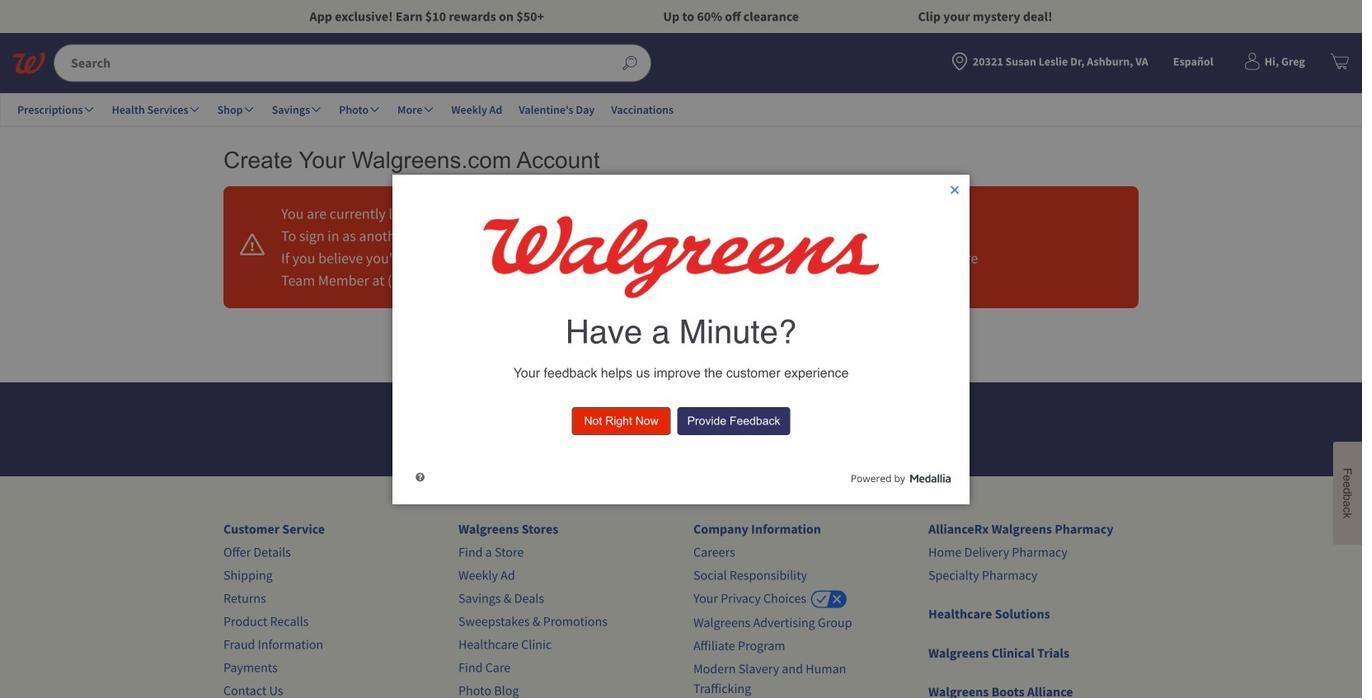 Task type: vqa. For each thing, say whether or not it's contained in the screenshot.
Top navigation with the logo, search field, account and cart element
yes



Task type: describe. For each thing, give the bounding box(es) containing it.
ccpa opt-out icon image
[[809, 590, 850, 610]]

top navigation with the logo, search field, account and cart element
[[0, 33, 1362, 126]]



Task type: locate. For each thing, give the bounding box(es) containing it.
search image
[[614, 47, 646, 79]]

walgreens: trusted since 1901 image
[[12, 52, 45, 74]]



